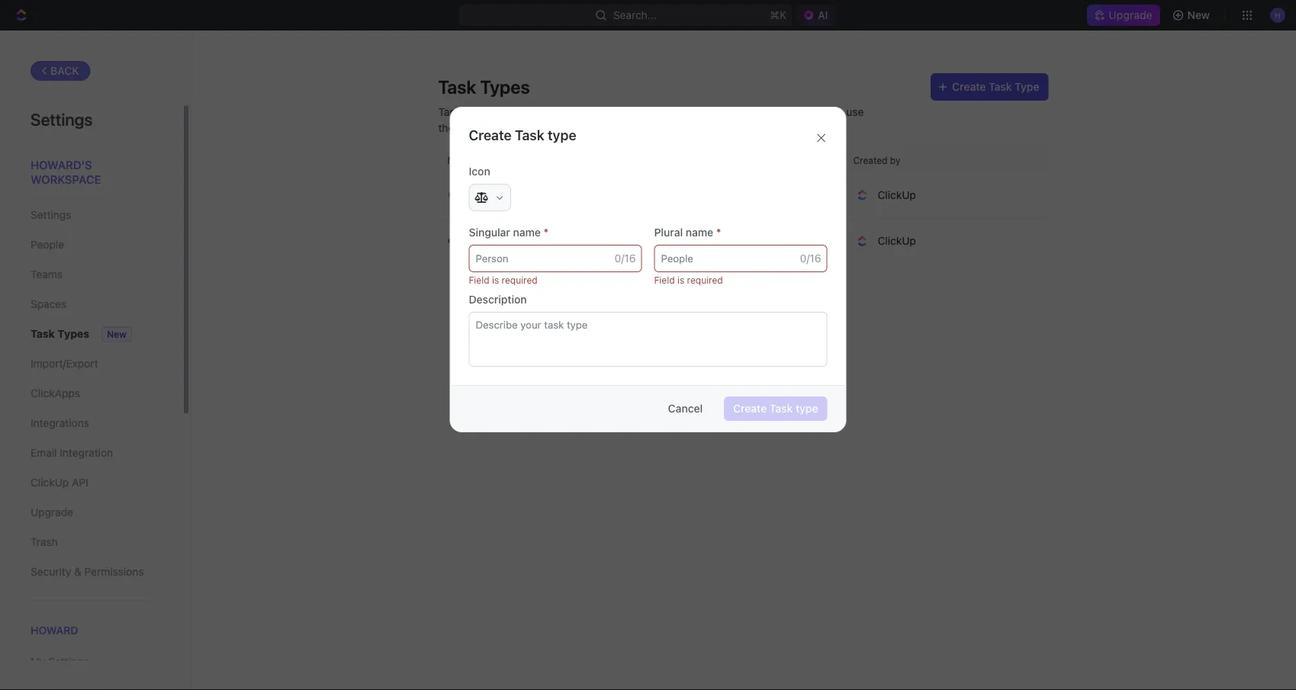 Task type: locate. For each thing, give the bounding box(es) containing it.
1 horizontal spatial field is required
[[654, 275, 723, 285]]

created
[[853, 155, 888, 166]]

types
[[480, 76, 530, 98], [58, 328, 89, 340]]

task types
[[438, 76, 530, 98], [31, 328, 89, 340]]

settings
[[31, 109, 93, 129], [31, 209, 71, 221], [48, 656, 89, 669]]

required for singular
[[502, 275, 538, 285]]

2 vertical spatial create
[[733, 403, 767, 415]]

integrations
[[31, 417, 89, 430]]

upgrade link
[[1088, 5, 1160, 26], [31, 500, 152, 526]]

like
[[516, 121, 533, 134]]

my settings link
[[31, 649, 152, 675]]

tasks can be used for anything in clickup. customize names and icons of tasks to use them for things like epics, customers, people, invoices, 1on1s.
[[438, 105, 864, 134]]

0 horizontal spatial new
[[107, 329, 127, 340]]

security & permissions link
[[31, 559, 152, 585]]

2 0/16 from the left
[[800, 252, 821, 265]]

tasks
[[438, 105, 466, 118], [803, 105, 831, 118]]

spaces link
[[31, 291, 152, 317]]

1 name from the left
[[513, 226, 541, 239]]

upgrade inside settings element
[[31, 506, 73, 519]]

is for singular
[[492, 275, 499, 285]]

security & permissions
[[31, 566, 144, 578]]

upgrade link left new button
[[1088, 5, 1160, 26]]

1 vertical spatial task types
[[31, 328, 89, 340]]

* for plural name *
[[716, 226, 721, 239]]

create down the be
[[469, 127, 512, 143]]

tasks left to at the top of the page
[[803, 105, 831, 118]]

1 0/16 from the left
[[615, 252, 636, 265]]

0 horizontal spatial is
[[492, 275, 499, 285]]

1 vertical spatial upgrade link
[[31, 500, 152, 526]]

clickup
[[878, 188, 916, 201], [878, 235, 916, 247], [31, 477, 69, 489]]

create task type inside button
[[733, 403, 818, 415]]

invoices,
[[667, 121, 710, 134]]

0 horizontal spatial required
[[502, 275, 538, 285]]

* up the person field
[[544, 226, 549, 239]]

1 vertical spatial new
[[107, 329, 127, 340]]

0 vertical spatial settings
[[31, 109, 93, 129]]

is
[[492, 275, 499, 285], [678, 275, 685, 285]]

create right cancel
[[733, 403, 767, 415]]

1 * from the left
[[544, 226, 549, 239]]

type
[[548, 127, 577, 143], [796, 403, 818, 415]]

1 vertical spatial type
[[796, 403, 818, 415]]

1 vertical spatial types
[[58, 328, 89, 340]]

2 required from the left
[[687, 275, 723, 285]]

0 horizontal spatial task types
[[31, 328, 89, 340]]

tasks up them
[[438, 105, 466, 118]]

field for singular name
[[469, 275, 490, 285]]

clickup for milestone
[[878, 235, 916, 247]]

field up description
[[469, 275, 490, 285]]

0/16
[[615, 252, 636, 265], [800, 252, 821, 265]]

new inside button
[[1188, 9, 1210, 21]]

integration
[[60, 447, 113, 459]]

2 * from the left
[[716, 226, 721, 239]]

is for plural
[[678, 275, 685, 285]]

field is required down "plural name *"
[[654, 275, 723, 285]]

1 horizontal spatial *
[[716, 226, 721, 239]]

is down "plural name *"
[[678, 275, 685, 285]]

them
[[438, 121, 463, 134]]

1 horizontal spatial field
[[654, 275, 675, 285]]

types up import/export
[[58, 328, 89, 340]]

things
[[483, 121, 513, 134]]

1 horizontal spatial name
[[686, 226, 714, 239]]

required up description
[[502, 275, 538, 285]]

clickup.
[[605, 105, 647, 118]]

for
[[532, 105, 546, 118], [466, 121, 480, 134]]

anything
[[548, 105, 591, 118]]

1 horizontal spatial type
[[796, 403, 818, 415]]

create task type
[[952, 81, 1040, 93]]

field is required up description
[[469, 275, 538, 285]]

0/16 for plural name *
[[800, 252, 821, 265]]

trash
[[31, 536, 58, 549]]

2 vertical spatial clickup
[[31, 477, 69, 489]]

name
[[513, 226, 541, 239], [686, 226, 714, 239]]

0 vertical spatial types
[[480, 76, 530, 98]]

field down plural
[[654, 275, 675, 285]]

create left type
[[952, 81, 986, 93]]

create task type button
[[931, 73, 1049, 101]]

cancel button
[[659, 397, 712, 421]]

create task type
[[469, 127, 577, 143], [733, 403, 818, 415]]

create
[[952, 81, 986, 93], [469, 127, 512, 143], [733, 403, 767, 415]]

*
[[544, 226, 549, 239], [716, 226, 721, 239]]

2 name from the left
[[686, 226, 714, 239]]

type inside button
[[796, 403, 818, 415]]

back
[[50, 64, 79, 77]]

0 horizontal spatial field is required
[[469, 275, 538, 285]]

field is required for plural
[[654, 275, 723, 285]]

0 vertical spatial upgrade
[[1109, 9, 1153, 21]]

field is required
[[469, 275, 538, 285], [654, 275, 723, 285]]

task
[[438, 76, 476, 98], [989, 81, 1012, 93], [515, 127, 545, 143], [472, 188, 495, 201], [31, 328, 55, 340], [770, 403, 793, 415]]

1 horizontal spatial for
[[532, 105, 546, 118]]

clickup api
[[31, 477, 88, 489]]

created by
[[853, 155, 901, 166]]

0 vertical spatial new
[[1188, 9, 1210, 21]]

1 horizontal spatial upgrade
[[1109, 9, 1153, 21]]

1 horizontal spatial tasks
[[803, 105, 831, 118]]

my settings
[[31, 656, 89, 669]]

Describe your task type text field
[[469, 312, 828, 367]]

0 horizontal spatial 0/16
[[615, 252, 636, 265]]

0 horizontal spatial types
[[58, 328, 89, 340]]

names
[[704, 105, 737, 118]]

task inside create task type button
[[989, 81, 1012, 93]]

0 horizontal spatial upgrade link
[[31, 500, 152, 526]]

name right singular
[[513, 226, 541, 239]]

* for singular name *
[[544, 226, 549, 239]]

2 field is required from the left
[[654, 275, 723, 285]]

0 horizontal spatial create task type
[[469, 127, 577, 143]]

Person field
[[469, 245, 642, 272]]

settings right my
[[48, 656, 89, 669]]

0/16 for singular name *
[[615, 252, 636, 265]]

0 horizontal spatial for
[[466, 121, 480, 134]]

upgrade
[[1109, 9, 1153, 21], [31, 506, 73, 519]]

1 horizontal spatial create task type
[[733, 403, 818, 415]]

0 vertical spatial type
[[548, 127, 577, 143]]

2 is from the left
[[678, 275, 685, 285]]

howard's workspace
[[31, 158, 101, 186]]

customize
[[649, 105, 702, 118]]

cancel
[[668, 403, 703, 415]]

1 is from the left
[[492, 275, 499, 285]]

0 vertical spatial create task type
[[469, 127, 577, 143]]

by
[[890, 155, 901, 166]]

1 field is required from the left
[[469, 275, 538, 285]]

name right plural
[[686, 226, 714, 239]]

email integration
[[31, 447, 113, 459]]

be
[[490, 105, 502, 118]]

1 horizontal spatial is
[[678, 275, 685, 285]]

1 horizontal spatial task types
[[438, 76, 530, 98]]

1 vertical spatial create task type
[[733, 403, 818, 415]]

create task type button
[[724, 397, 828, 421]]

&
[[74, 566, 81, 578]]

upgrade down clickup api
[[31, 506, 73, 519]]

for up epics,
[[532, 105, 546, 118]]

types up the be
[[480, 76, 530, 98]]

0 vertical spatial clickup
[[878, 188, 916, 201]]

upgrade left new button
[[1109, 9, 1153, 21]]

0 vertical spatial task types
[[438, 76, 530, 98]]

people
[[31, 238, 64, 251]]

1 horizontal spatial 0/16
[[800, 252, 821, 265]]

task types up import/export
[[31, 328, 89, 340]]

use
[[846, 105, 864, 118]]

0 horizontal spatial upgrade
[[31, 506, 73, 519]]

clickapps
[[31, 387, 80, 400]]

settings up people
[[31, 209, 71, 221]]

for down the can
[[466, 121, 480, 134]]

required
[[502, 275, 538, 285], [687, 275, 723, 285]]

1 tasks from the left
[[438, 105, 466, 118]]

settings link
[[31, 202, 152, 228]]

upgrade link up trash link
[[31, 500, 152, 526]]

1 horizontal spatial required
[[687, 275, 723, 285]]

0 horizontal spatial tasks
[[438, 105, 466, 118]]

2 vertical spatial settings
[[48, 656, 89, 669]]

settings up howard's
[[31, 109, 93, 129]]

field is required for singular
[[469, 275, 538, 285]]

1 vertical spatial upgrade
[[31, 506, 73, 519]]

task types up the can
[[438, 76, 530, 98]]

field
[[469, 275, 490, 285], [654, 275, 675, 285]]

⌘k
[[770, 9, 787, 21]]

People field
[[654, 245, 828, 272]]

new
[[1188, 9, 1210, 21], [107, 329, 127, 340]]

permissions
[[84, 566, 144, 578]]

used
[[505, 105, 529, 118]]

new button
[[1166, 3, 1219, 27]]

security
[[31, 566, 71, 578]]

0 horizontal spatial name
[[513, 226, 541, 239]]

1 vertical spatial clickup
[[878, 235, 916, 247]]

* up people field
[[716, 226, 721, 239]]

0 horizontal spatial *
[[544, 226, 549, 239]]

2 field from the left
[[654, 275, 675, 285]]

1 vertical spatial create
[[469, 127, 512, 143]]

2 horizontal spatial create
[[952, 81, 986, 93]]

1 required from the left
[[502, 275, 538, 285]]

1 horizontal spatial create
[[733, 403, 767, 415]]

1 horizontal spatial new
[[1188, 9, 1210, 21]]

1 horizontal spatial upgrade link
[[1088, 5, 1160, 26]]

2 tasks from the left
[[803, 105, 831, 118]]

required down people field
[[687, 275, 723, 285]]

1 field from the left
[[469, 275, 490, 285]]

0 horizontal spatial field
[[469, 275, 490, 285]]

1 vertical spatial settings
[[31, 209, 71, 221]]

is up description
[[492, 275, 499, 285]]



Task type: describe. For each thing, give the bounding box(es) containing it.
singular name *
[[469, 226, 549, 239]]

icons
[[761, 105, 787, 118]]

milestone
[[472, 235, 521, 247]]

integrations link
[[31, 411, 152, 436]]

type
[[1015, 81, 1040, 93]]

task inside create task type button
[[770, 403, 793, 415]]

plural
[[654, 226, 683, 239]]

task (default)
[[472, 188, 535, 201]]

api
[[72, 477, 88, 489]]

howard
[[31, 625, 78, 637]]

scale balanced image
[[475, 192, 488, 203]]

1on1s.
[[713, 121, 743, 134]]

howard's
[[31, 158, 92, 171]]

epics,
[[536, 121, 565, 134]]

singular
[[469, 226, 510, 239]]

0 horizontal spatial create
[[469, 127, 512, 143]]

to
[[834, 105, 844, 118]]

field for plural name
[[654, 275, 675, 285]]

1 vertical spatial for
[[466, 121, 480, 134]]

people,
[[628, 121, 664, 134]]

workspace
[[31, 173, 101, 186]]

icon
[[469, 165, 490, 178]]

description
[[469, 293, 527, 306]]

name for singular
[[513, 226, 541, 239]]

name for plural
[[686, 226, 714, 239]]

in
[[594, 105, 602, 118]]

types inside settings element
[[58, 328, 89, 340]]

clickup api link
[[31, 470, 152, 496]]

new inside settings element
[[107, 329, 127, 340]]

search...
[[613, 9, 657, 21]]

1 horizontal spatial types
[[480, 76, 530, 98]]

0 vertical spatial for
[[532, 105, 546, 118]]

task inside settings element
[[31, 328, 55, 340]]

email integration link
[[31, 440, 152, 466]]

clickup inside clickup api link
[[31, 477, 69, 489]]

name
[[448, 155, 473, 166]]

plural name *
[[654, 226, 721, 239]]

can
[[469, 105, 487, 118]]

settings element
[[0, 31, 191, 691]]

0 vertical spatial create
[[952, 81, 986, 93]]

email
[[31, 447, 57, 459]]

import/export
[[31, 357, 98, 370]]

teams
[[31, 268, 63, 281]]

and
[[740, 105, 758, 118]]

spaces
[[31, 298, 67, 311]]

back link
[[31, 61, 91, 81]]

clickapps link
[[31, 381, 152, 407]]

0 horizontal spatial type
[[548, 127, 577, 143]]

people link
[[31, 232, 152, 258]]

trash link
[[31, 530, 152, 555]]

(default)
[[498, 190, 535, 200]]

teams link
[[31, 262, 152, 288]]

import/export link
[[31, 351, 152, 377]]

my
[[31, 656, 45, 669]]

required for plural
[[687, 275, 723, 285]]

clickup for task
[[878, 188, 916, 201]]

customers,
[[568, 121, 625, 134]]

0 vertical spatial upgrade link
[[1088, 5, 1160, 26]]

task types inside settings element
[[31, 328, 89, 340]]

of
[[790, 105, 800, 118]]



Task type: vqa. For each thing, say whether or not it's contained in the screenshot.
0
no



